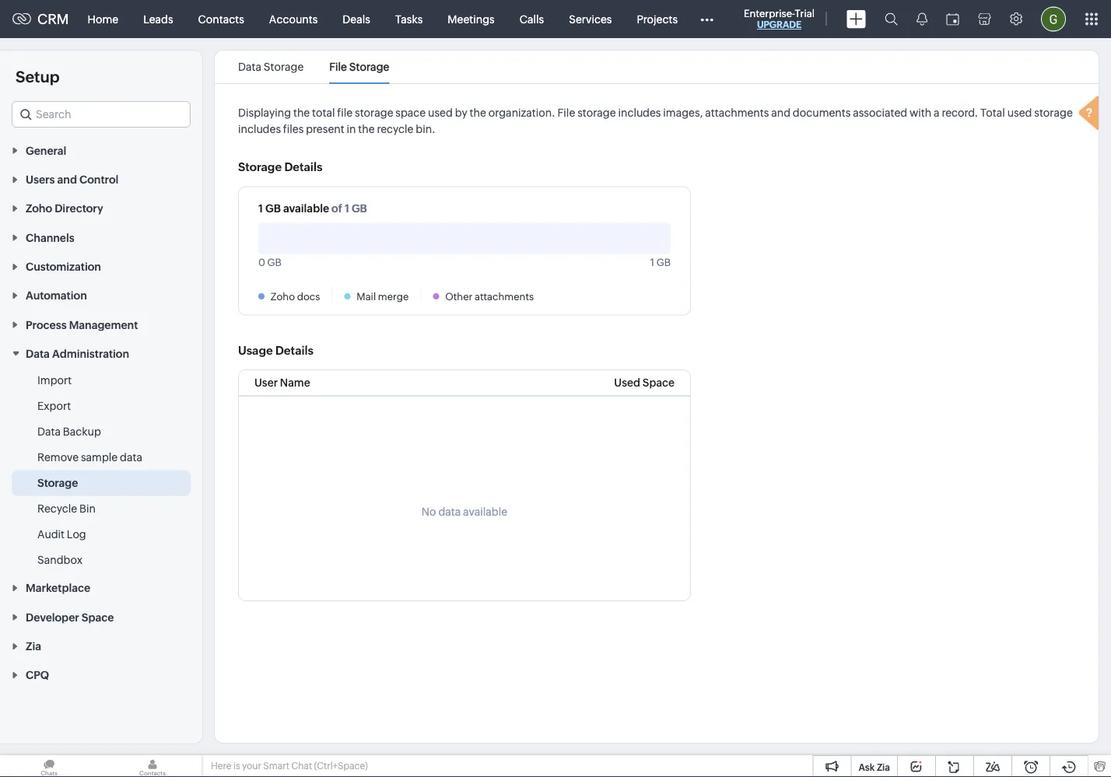Task type: vqa. For each thing, say whether or not it's contained in the screenshot.
Signals Element
yes



Task type: describe. For each thing, give the bounding box(es) containing it.
calls
[[520, 13, 544, 25]]

deals
[[343, 13, 370, 25]]

recycle
[[377, 123, 414, 135]]

channels button
[[0, 223, 202, 252]]

mail merge
[[357, 291, 409, 302]]

leads
[[143, 13, 173, 25]]

(ctrl+space)
[[314, 761, 368, 772]]

data for data administration
[[26, 348, 50, 360]]

process management
[[26, 319, 138, 331]]

data inside region
[[120, 451, 142, 464]]

export link
[[37, 398, 71, 414]]

storage down the 'deals' link
[[349, 61, 390, 73]]

contacts link
[[186, 0, 257, 38]]

data administration button
[[0, 339, 202, 368]]

0 vertical spatial includes
[[618, 106, 661, 119]]

1 storage from the left
[[355, 106, 394, 119]]

ask
[[859, 762, 875, 773]]

directory
[[55, 202, 103, 215]]

home
[[88, 13, 118, 25]]

images,
[[663, 106, 703, 119]]

recycle bin link
[[37, 501, 96, 517]]

export
[[37, 400, 71, 412]]

process management button
[[0, 310, 202, 339]]

storage link
[[37, 475, 78, 491]]

meetings
[[448, 13, 495, 25]]

cpq button
[[0, 661, 202, 690]]

here
[[211, 761, 232, 772]]

upgrade
[[757, 19, 802, 30]]

total
[[981, 106, 1006, 119]]

services link
[[557, 0, 625, 38]]

sample
[[81, 451, 118, 464]]

projects link
[[625, 0, 690, 38]]

accounts
[[269, 13, 318, 25]]

general button
[[0, 135, 202, 165]]

docs
[[297, 291, 320, 302]]

leads link
[[131, 0, 186, 38]]

recycle
[[37, 503, 77, 515]]

1 horizontal spatial the
[[358, 123, 375, 135]]

with
[[910, 106, 932, 119]]

Other Modules field
[[690, 7, 724, 32]]

calls link
[[507, 0, 557, 38]]

home link
[[75, 0, 131, 38]]

0 vertical spatial file
[[329, 61, 347, 73]]

control
[[79, 173, 119, 186]]

2 used from the left
[[1008, 106, 1033, 119]]

3 storage from the left
[[1035, 106, 1073, 119]]

signals element
[[908, 0, 937, 38]]

audit log
[[37, 528, 86, 541]]

1 vertical spatial includes
[[238, 123, 281, 135]]

audit
[[37, 528, 65, 541]]

zoho directory button
[[0, 194, 202, 223]]

organization.
[[489, 106, 556, 119]]

record.
[[942, 106, 979, 119]]

create menu element
[[838, 0, 876, 38]]

contacts
[[198, 13, 244, 25]]

developer space button
[[0, 603, 202, 632]]

details for storage details
[[284, 160, 323, 174]]

zoho docs
[[271, 291, 320, 302]]

gb for 0 gb
[[267, 256, 282, 268]]

storage down displaying on the top left of page
[[238, 160, 282, 174]]

file storage
[[329, 61, 390, 73]]

file storage link
[[329, 61, 390, 73]]

displaying the total file storage space used by the organization. file storage includes images, attachments and documents associated with a record. total used storage includes files present in the recycle bin.
[[238, 106, 1073, 135]]

marketplace button
[[0, 573, 202, 603]]

1 vertical spatial data
[[439, 506, 461, 518]]

used space
[[614, 377, 675, 389]]

total
[[312, 106, 335, 119]]

0 horizontal spatial attachments
[[475, 291, 534, 302]]

other attachments
[[445, 291, 534, 302]]

zoho for zoho directory
[[26, 202, 52, 215]]

file inside displaying the total file storage space used by the organization. file storage includes images, attachments and documents associated with a record. total used storage includes files present in the recycle bin.
[[558, 106, 575, 119]]

other
[[445, 291, 473, 302]]

data administration
[[26, 348, 129, 360]]

signals image
[[917, 12, 928, 26]]

is
[[233, 761, 240, 772]]

search element
[[876, 0, 908, 38]]

customization button
[[0, 252, 202, 281]]

tasks link
[[383, 0, 435, 38]]

projects
[[637, 13, 678, 25]]

import link
[[37, 373, 72, 388]]

profile image
[[1042, 7, 1066, 32]]

recycle bin
[[37, 503, 96, 515]]

cpq
[[26, 669, 49, 682]]

user name
[[255, 377, 310, 389]]

sandbox
[[37, 554, 83, 566]]

channels
[[26, 231, 74, 244]]

data backup link
[[37, 424, 101, 440]]

of
[[332, 202, 342, 214]]

meetings link
[[435, 0, 507, 38]]



Task type: locate. For each thing, give the bounding box(es) containing it.
enterprise-
[[744, 7, 795, 19]]

and inside dropdown button
[[57, 173, 77, 186]]

user
[[255, 377, 278, 389]]

accounts link
[[257, 0, 330, 38]]

crm link
[[12, 11, 69, 27]]

1 vertical spatial details
[[276, 344, 314, 357]]

zoho directory
[[26, 202, 103, 215]]

import
[[37, 374, 72, 387]]

storage down accounts link
[[264, 61, 304, 73]]

0 vertical spatial data
[[238, 61, 262, 73]]

crm
[[37, 11, 69, 27]]

attachments inside displaying the total file storage space used by the organization. file storage includes images, attachments and documents associated with a record. total used storage includes files present in the recycle bin.
[[705, 106, 769, 119]]

1 horizontal spatial attachments
[[705, 106, 769, 119]]

gb for 1 gb
[[657, 256, 671, 268]]

1 for 1 gb
[[651, 256, 655, 268]]

0 horizontal spatial space
[[82, 611, 114, 624]]

1 vertical spatial and
[[57, 173, 77, 186]]

data storage link
[[238, 61, 304, 73]]

used left by
[[428, 106, 453, 119]]

space
[[643, 377, 675, 389], [82, 611, 114, 624]]

bin.
[[416, 123, 436, 135]]

1 horizontal spatial includes
[[618, 106, 661, 119]]

space right used
[[643, 377, 675, 389]]

includes
[[618, 106, 661, 119], [238, 123, 281, 135]]

used
[[428, 106, 453, 119], [1008, 106, 1033, 119]]

data
[[120, 451, 142, 464], [439, 506, 461, 518]]

data for data storage
[[238, 61, 262, 73]]

contacts image
[[104, 756, 202, 778]]

process
[[26, 319, 67, 331]]

zoho down users
[[26, 202, 52, 215]]

data backup
[[37, 426, 101, 438]]

name
[[280, 377, 310, 389]]

sandbox link
[[37, 552, 83, 568]]

and inside displaying the total file storage space used by the organization. file storage includes images, attachments and documents associated with a record. total used storage includes files present in the recycle bin.
[[772, 106, 791, 119]]

1 vertical spatial attachments
[[475, 291, 534, 302]]

the up files
[[293, 106, 310, 119]]

displaying
[[238, 106, 291, 119]]

1 vertical spatial zia
[[877, 762, 891, 773]]

1 horizontal spatial available
[[463, 506, 508, 518]]

1 horizontal spatial and
[[772, 106, 791, 119]]

details up name
[[276, 344, 314, 357]]

search image
[[885, 12, 898, 26]]

includes left images,
[[618, 106, 661, 119]]

developer space
[[26, 611, 114, 624]]

2 storage from the left
[[578, 106, 616, 119]]

0 vertical spatial zia
[[26, 640, 41, 653]]

data right the no
[[439, 506, 461, 518]]

used right 'total' on the top right of page
[[1008, 106, 1033, 119]]

customization
[[26, 261, 101, 273]]

storage
[[355, 106, 394, 119], [578, 106, 616, 119], [1035, 106, 1073, 119]]

data down export
[[37, 426, 61, 438]]

chat
[[291, 761, 312, 772]]

the
[[293, 106, 310, 119], [470, 106, 486, 119], [358, 123, 375, 135]]

details down files
[[284, 160, 323, 174]]

ask zia
[[859, 762, 891, 773]]

0 horizontal spatial zia
[[26, 640, 41, 653]]

1 vertical spatial zoho
[[271, 291, 295, 302]]

data
[[238, 61, 262, 73], [26, 348, 50, 360], [37, 426, 61, 438]]

zoho inside zoho directory dropdown button
[[26, 202, 52, 215]]

1 horizontal spatial used
[[1008, 106, 1033, 119]]

None field
[[12, 101, 191, 128]]

management
[[69, 319, 138, 331]]

data inside dropdown button
[[26, 348, 50, 360]]

1 for 1 gb available of 1 gb
[[258, 202, 263, 214]]

remove sample data
[[37, 451, 142, 464]]

0 horizontal spatial storage
[[355, 106, 394, 119]]

data down process
[[26, 348, 50, 360]]

1 gb
[[651, 256, 671, 268]]

no data available
[[422, 506, 508, 518]]

data storage
[[238, 61, 304, 73]]

log
[[67, 528, 86, 541]]

backup
[[63, 426, 101, 438]]

2 horizontal spatial 1
[[651, 256, 655, 268]]

profile element
[[1032, 0, 1076, 38]]

space for developer space
[[82, 611, 114, 624]]

space for used space
[[643, 377, 675, 389]]

the right by
[[470, 106, 486, 119]]

1 horizontal spatial storage
[[578, 106, 616, 119]]

usage details
[[238, 344, 314, 357]]

data for data backup
[[37, 426, 61, 438]]

available right the no
[[463, 506, 508, 518]]

data up displaying on the top left of page
[[238, 61, 262, 73]]

zia button
[[0, 632, 202, 661]]

available left the of
[[283, 202, 329, 214]]

automation button
[[0, 281, 202, 310]]

Search text field
[[12, 102, 190, 127]]

file
[[337, 106, 353, 119]]

0 vertical spatial and
[[772, 106, 791, 119]]

deals link
[[330, 0, 383, 38]]

by
[[455, 106, 468, 119]]

0 gb
[[258, 256, 282, 268]]

0 horizontal spatial 1
[[258, 202, 263, 214]]

and right users
[[57, 173, 77, 186]]

0 vertical spatial attachments
[[705, 106, 769, 119]]

file up file
[[329, 61, 347, 73]]

developer
[[26, 611, 79, 624]]

users and control
[[26, 173, 119, 186]]

data inside region
[[37, 426, 61, 438]]

enterprise-trial upgrade
[[744, 7, 815, 30]]

0 horizontal spatial available
[[283, 202, 329, 214]]

includes down displaying on the top left of page
[[238, 123, 281, 135]]

zia right ask
[[877, 762, 891, 773]]

storage up recycle
[[355, 106, 394, 119]]

loading image
[[1076, 93, 1107, 136]]

storage left loading image
[[1035, 106, 1073, 119]]

storage details
[[238, 160, 323, 174]]

1 horizontal spatial space
[[643, 377, 675, 389]]

remove
[[37, 451, 79, 464]]

2 horizontal spatial storage
[[1035, 106, 1073, 119]]

attachments right images,
[[705, 106, 769, 119]]

calendar image
[[947, 13, 960, 25]]

zia inside dropdown button
[[26, 640, 41, 653]]

associated
[[853, 106, 908, 119]]

available for data
[[463, 506, 508, 518]]

data administration region
[[0, 368, 202, 573]]

create menu image
[[847, 10, 866, 28]]

in
[[347, 123, 356, 135]]

tasks
[[395, 13, 423, 25]]

details for usage details
[[276, 344, 314, 357]]

0 horizontal spatial the
[[293, 106, 310, 119]]

space inside dropdown button
[[82, 611, 114, 624]]

and left documents
[[772, 106, 791, 119]]

details
[[284, 160, 323, 174], [276, 344, 314, 357]]

automation
[[26, 290, 87, 302]]

data right sample
[[120, 451, 142, 464]]

0 horizontal spatial file
[[329, 61, 347, 73]]

available for gb
[[283, 202, 329, 214]]

1 horizontal spatial zoho
[[271, 291, 295, 302]]

0 horizontal spatial used
[[428, 106, 453, 119]]

2 vertical spatial data
[[37, 426, 61, 438]]

1 vertical spatial data
[[26, 348, 50, 360]]

zia up 'cpq'
[[26, 640, 41, 653]]

0 horizontal spatial data
[[120, 451, 142, 464]]

your
[[242, 761, 261, 772]]

zoho for zoho docs
[[271, 291, 295, 302]]

0
[[258, 256, 265, 268]]

administration
[[52, 348, 129, 360]]

1 horizontal spatial zia
[[877, 762, 891, 773]]

0 vertical spatial zoho
[[26, 202, 52, 215]]

0 vertical spatial data
[[120, 451, 142, 464]]

zoho left 'docs'
[[271, 291, 295, 302]]

setup
[[16, 68, 60, 86]]

mail
[[357, 291, 376, 302]]

storage down remove
[[37, 477, 78, 489]]

2 horizontal spatial the
[[470, 106, 486, 119]]

gb for 1 gb available of 1 gb
[[265, 202, 281, 214]]

file right the organization.
[[558, 106, 575, 119]]

files
[[283, 123, 304, 135]]

no
[[422, 506, 436, 518]]

the right the in
[[358, 123, 375, 135]]

chats image
[[0, 756, 98, 778]]

space
[[396, 106, 426, 119]]

1 horizontal spatial 1
[[345, 202, 349, 214]]

general
[[26, 144, 66, 157]]

storage inside the data administration region
[[37, 477, 78, 489]]

0 vertical spatial space
[[643, 377, 675, 389]]

zoho
[[26, 202, 52, 215], [271, 291, 295, 302]]

0 horizontal spatial zoho
[[26, 202, 52, 215]]

trial
[[795, 7, 815, 19]]

services
[[569, 13, 612, 25]]

smart
[[263, 761, 290, 772]]

1 horizontal spatial file
[[558, 106, 575, 119]]

present
[[306, 123, 345, 135]]

zia
[[26, 640, 41, 653], [877, 762, 891, 773]]

1 horizontal spatial data
[[439, 506, 461, 518]]

storage right the organization.
[[578, 106, 616, 119]]

attachments right the other
[[475, 291, 534, 302]]

0 vertical spatial available
[[283, 202, 329, 214]]

a
[[934, 106, 940, 119]]

available
[[283, 202, 329, 214], [463, 506, 508, 518]]

0 horizontal spatial includes
[[238, 123, 281, 135]]

1 vertical spatial file
[[558, 106, 575, 119]]

audit log link
[[37, 527, 86, 542]]

1 vertical spatial available
[[463, 506, 508, 518]]

1 used from the left
[[428, 106, 453, 119]]

remove sample data link
[[37, 450, 142, 465]]

1 vertical spatial space
[[82, 611, 114, 624]]

merge
[[378, 291, 409, 302]]

documents
[[793, 106, 851, 119]]

0 horizontal spatial and
[[57, 173, 77, 186]]

space up zia dropdown button
[[82, 611, 114, 624]]

0 vertical spatial details
[[284, 160, 323, 174]]



